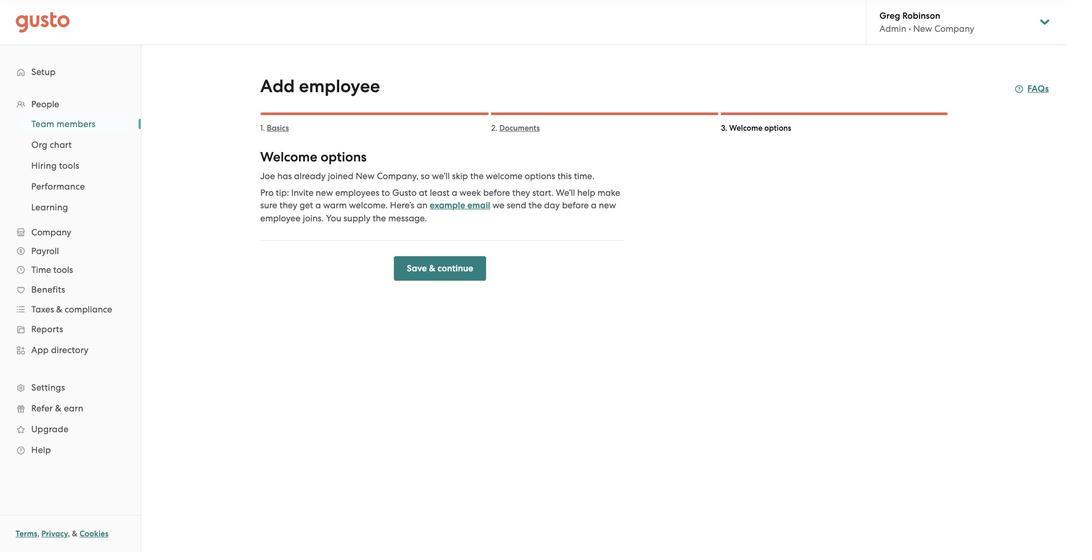 Task type: locate. For each thing, give the bounding box(es) containing it.
1 vertical spatial employee
[[260, 213, 301, 224]]

tools
[[59, 161, 79, 171], [53, 265, 73, 275]]

employee inside we send the day before a new employee joins. you supply the message.
[[260, 213, 301, 224]]

1 horizontal spatial before
[[562, 200, 589, 211]]

payroll
[[31, 246, 59, 256]]

, left privacy link
[[37, 530, 40, 539]]

0 horizontal spatial joe
[[260, 171, 275, 181]]

1 horizontal spatial joe
[[1006, 6, 1023, 18]]

joins.
[[303, 213, 324, 224]]

the right the skip
[[470, 171, 484, 181]]

company up the gusto
[[377, 171, 416, 181]]

0 horizontal spatial the
[[373, 213, 386, 224]]

a inside we send the day before a new employee joins. you supply the message.
[[591, 200, 597, 211]]

terms , privacy , & cookies
[[16, 530, 109, 539]]

1 vertical spatial new
[[356, 171, 375, 181]]

1 horizontal spatial new
[[599, 200, 616, 211]]

2 horizontal spatial ,
[[416, 171, 419, 181]]

before inside we send the day before a new employee joins. you supply the message.
[[562, 200, 589, 211]]

a
[[452, 188, 457, 198], [315, 200, 321, 211], [591, 200, 597, 211]]

1 vertical spatial company
[[377, 171, 416, 181]]

& for continue
[[429, 263, 436, 274]]

0 vertical spatial company
[[935, 23, 975, 34]]

& left the cookies
[[72, 530, 78, 539]]

1 vertical spatial the
[[529, 200, 542, 211]]

week
[[460, 188, 481, 198]]

joe left schmoe
[[1006, 6, 1023, 18]]

welcome options
[[730, 124, 792, 133], [260, 149, 367, 165]]

sure
[[260, 200, 277, 211]]

joe has already joined new company , so we'll skip the welcome options this time.
[[260, 171, 595, 181]]

new down "robinson"
[[914, 23, 933, 34]]

company inside the greg robinson admin • new company
[[935, 23, 975, 34]]

new for robinson
[[914, 23, 933, 34]]

0 vertical spatial new
[[914, 23, 933, 34]]

0 vertical spatial employee
[[299, 76, 380, 97]]

app directory link
[[10, 341, 130, 360]]

& inside button
[[429, 263, 436, 274]]

day
[[544, 200, 560, 211]]

2 vertical spatial options
[[525, 171, 555, 181]]

documents link
[[500, 124, 540, 133]]

welcome
[[730, 124, 763, 133], [260, 149, 318, 165]]

0 vertical spatial before
[[483, 188, 510, 198]]

email
[[467, 200, 490, 211]]

tools for time tools
[[53, 265, 73, 275]]

1 horizontal spatial the
[[470, 171, 484, 181]]

refer & earn link
[[10, 399, 130, 418]]

help
[[31, 445, 51, 456]]

tools inside 'dropdown button'
[[53, 265, 73, 275]]

they up send
[[512, 188, 530, 198]]

they down tip:
[[280, 200, 298, 211]]

, left so
[[416, 171, 419, 181]]

we send the day before a new employee joins. you supply the message.
[[260, 200, 616, 224]]

company down "robinson"
[[935, 23, 975, 34]]

gusto
[[392, 188, 417, 198]]

, left the cookies
[[68, 530, 70, 539]]

org chart link
[[19, 136, 130, 154]]

1 horizontal spatial they
[[512, 188, 530, 198]]

new up employees
[[356, 171, 375, 181]]

company inside dropdown button
[[31, 227, 71, 238]]

company for has
[[377, 171, 416, 181]]

new inside the greg robinson admin • new company
[[914, 23, 933, 34]]

1 vertical spatial new
[[599, 200, 616, 211]]

greg
[[880, 10, 901, 21]]

company up payroll
[[31, 227, 71, 238]]

example
[[430, 200, 465, 211]]

upgrade
[[31, 424, 69, 435]]

joe for joe schmoe
[[1006, 6, 1023, 18]]

0 vertical spatial welcome options
[[730, 124, 792, 133]]

& right taxes in the bottom of the page
[[56, 304, 63, 315]]

& left earn
[[55, 403, 62, 414]]

team members link
[[19, 115, 130, 133]]

refer & earn
[[31, 403, 83, 414]]

2 list from the top
[[0, 114, 141, 218]]

already
[[294, 171, 326, 181]]

cookies
[[80, 530, 109, 539]]

list
[[0, 95, 141, 461], [0, 114, 141, 218]]

welcome.
[[349, 200, 388, 211]]

time.
[[574, 171, 595, 181]]

2 horizontal spatial company
[[935, 23, 975, 34]]

0 horizontal spatial they
[[280, 200, 298, 211]]

& for earn
[[55, 403, 62, 414]]

0 vertical spatial tools
[[59, 161, 79, 171]]

help
[[578, 188, 596, 198]]

taxes & compliance button
[[10, 300, 130, 319]]

1 horizontal spatial new
[[914, 23, 933, 34]]

0 horizontal spatial company
[[31, 227, 71, 238]]

joe
[[1006, 6, 1023, 18], [260, 171, 275, 181]]

1 horizontal spatial company
[[377, 171, 416, 181]]

before down we'll
[[562, 200, 589, 211]]

the down welcome.
[[373, 213, 386, 224]]

tools up performance link
[[59, 161, 79, 171]]

company button
[[10, 223, 130, 242]]

the down start.
[[529, 200, 542, 211]]

joined
[[328, 171, 354, 181]]

company
[[935, 23, 975, 34], [377, 171, 416, 181], [31, 227, 71, 238]]

tools down payroll dropdown button
[[53, 265, 73, 275]]

benefits link
[[10, 280, 130, 299]]

& inside dropdown button
[[56, 304, 63, 315]]

2 horizontal spatial a
[[591, 200, 597, 211]]

& right 'save'
[[429, 263, 436, 274]]

save & continue button
[[394, 256, 486, 281]]

1 vertical spatial tools
[[53, 265, 73, 275]]

basics
[[267, 124, 289, 133]]

0 horizontal spatial new
[[356, 171, 375, 181]]

0 vertical spatial joe
[[1006, 6, 1023, 18]]

1 vertical spatial welcome
[[260, 149, 318, 165]]

1 horizontal spatial ,
[[68, 530, 70, 539]]

0 horizontal spatial ,
[[37, 530, 40, 539]]

0 horizontal spatial welcome options
[[260, 149, 367, 165]]

new down make
[[599, 200, 616, 211]]

1 horizontal spatial welcome
[[730, 124, 763, 133]]

0 vertical spatial new
[[316, 188, 333, 198]]

0 horizontal spatial before
[[483, 188, 510, 198]]

list containing team members
[[0, 114, 141, 218]]

a down help
[[591, 200, 597, 211]]

2 horizontal spatial options
[[765, 124, 792, 133]]

save
[[407, 263, 427, 274]]

,
[[416, 171, 419, 181], [37, 530, 40, 539], [68, 530, 70, 539]]

time tools
[[31, 265, 73, 275]]

1 vertical spatial options
[[321, 149, 367, 165]]

1 list from the top
[[0, 95, 141, 461]]

add
[[260, 76, 295, 97]]

0 vertical spatial they
[[512, 188, 530, 198]]

0 horizontal spatial new
[[316, 188, 333, 198]]

1 vertical spatial they
[[280, 200, 298, 211]]

0 horizontal spatial welcome
[[260, 149, 318, 165]]

joe up pro
[[260, 171, 275, 181]]

a right get
[[315, 200, 321, 211]]

payroll button
[[10, 242, 130, 261]]

hiring tools
[[31, 161, 79, 171]]

employees
[[335, 188, 380, 198]]

time
[[31, 265, 51, 275]]

get
[[300, 200, 313, 211]]

1 horizontal spatial welcome options
[[730, 124, 792, 133]]

new
[[914, 23, 933, 34], [356, 171, 375, 181]]

robinson
[[903, 10, 941, 21]]

warm
[[323, 200, 347, 211]]

they
[[512, 188, 530, 198], [280, 200, 298, 211]]

least
[[430, 188, 450, 198]]

performance link
[[19, 177, 130, 196]]

1 vertical spatial joe
[[260, 171, 275, 181]]

documents
[[500, 124, 540, 133]]

skip
[[452, 171, 468, 181]]

2 vertical spatial the
[[373, 213, 386, 224]]

a up example email
[[452, 188, 457, 198]]

invite
[[291, 188, 314, 198]]

2 vertical spatial company
[[31, 227, 71, 238]]

1 horizontal spatial a
[[452, 188, 457, 198]]

new
[[316, 188, 333, 198], [599, 200, 616, 211]]

send
[[507, 200, 527, 211]]

options
[[765, 124, 792, 133], [321, 149, 367, 165], [525, 171, 555, 181]]

before up "we"
[[483, 188, 510, 198]]

an
[[417, 200, 428, 211]]

new up warm
[[316, 188, 333, 198]]

new inside we send the day before a new employee joins. you supply the message.
[[599, 200, 616, 211]]

2 horizontal spatial the
[[529, 200, 542, 211]]

1 vertical spatial before
[[562, 200, 589, 211]]

reports
[[31, 324, 63, 335]]



Task type: describe. For each thing, give the bounding box(es) containing it.
we
[[493, 200, 505, 211]]

welcome
[[486, 171, 523, 181]]

people button
[[10, 95, 130, 114]]

faqs
[[1028, 83, 1049, 94]]

admin
[[880, 23, 907, 34]]

0 vertical spatial options
[[765, 124, 792, 133]]

earn
[[64, 403, 83, 414]]

hiring
[[31, 161, 57, 171]]

pro
[[260, 188, 274, 198]]

directory
[[51, 345, 89, 355]]

schmoe
[[1026, 6, 1062, 18]]

learning
[[31, 202, 68, 213]]

settings
[[31, 383, 65, 393]]

tools for hiring tools
[[59, 161, 79, 171]]

new for has
[[356, 171, 375, 181]]

company for robinson
[[935, 23, 975, 34]]

learning link
[[19, 198, 130, 217]]

0 horizontal spatial options
[[321, 149, 367, 165]]

has
[[277, 171, 292, 181]]

here's
[[390, 200, 415, 211]]

chart
[[50, 140, 72, 150]]

terms link
[[16, 530, 37, 539]]

to
[[382, 188, 390, 198]]

1 horizontal spatial options
[[525, 171, 555, 181]]

example email
[[430, 200, 490, 211]]

before inside the pro tip: invite new employees to gusto at least a week before they start. we'll help make sure they get a warm welcome. here's an
[[483, 188, 510, 198]]

continue
[[438, 263, 473, 274]]

tip:
[[276, 188, 289, 198]]

reports link
[[10, 320, 130, 339]]

at
[[419, 188, 428, 198]]

benefits
[[31, 285, 65, 295]]

faqs button
[[1015, 83, 1049, 95]]

you
[[326, 213, 342, 224]]

people
[[31, 99, 59, 109]]

time tools button
[[10, 261, 130, 279]]

members
[[57, 119, 96, 129]]

0 vertical spatial the
[[470, 171, 484, 181]]

start.
[[533, 188, 554, 198]]

we'll
[[556, 188, 575, 198]]

gusto navigation element
[[0, 45, 141, 477]]

& for compliance
[[56, 304, 63, 315]]

basics link
[[267, 124, 289, 133]]

help link
[[10, 441, 130, 460]]

setup link
[[10, 63, 130, 81]]

app directory
[[31, 345, 89, 355]]

•
[[909, 23, 911, 34]]

privacy link
[[41, 530, 68, 539]]

supply
[[344, 213, 371, 224]]

cookies button
[[80, 528, 109, 541]]

privacy
[[41, 530, 68, 539]]

this
[[558, 171, 572, 181]]

so
[[421, 171, 430, 181]]

1 vertical spatial welcome options
[[260, 149, 367, 165]]

make
[[598, 188, 620, 198]]

org chart
[[31, 140, 72, 150]]

settings link
[[10, 378, 130, 397]]

compliance
[[65, 304, 112, 315]]

save & continue
[[407, 263, 473, 274]]

performance
[[31, 181, 85, 192]]

we'll
[[432, 171, 450, 181]]

app
[[31, 345, 49, 355]]

greg robinson admin • new company
[[880, 10, 975, 34]]

terms
[[16, 530, 37, 539]]

setup
[[31, 67, 56, 77]]

pro tip: invite new employees to gusto at least a week before they start. we'll help make sure they get a warm welcome. here's an
[[260, 188, 620, 211]]

team
[[31, 119, 54, 129]]

example email link
[[430, 200, 490, 211]]

add employee
[[260, 76, 380, 97]]

0 vertical spatial welcome
[[730, 124, 763, 133]]

0 horizontal spatial a
[[315, 200, 321, 211]]

refer
[[31, 403, 53, 414]]

list containing people
[[0, 95, 141, 461]]

new inside the pro tip: invite new employees to gusto at least a week before they start. we'll help make sure they get a warm welcome. here's an
[[316, 188, 333, 198]]

home image
[[16, 12, 70, 33]]

hiring tools link
[[19, 156, 130, 175]]

org
[[31, 140, 47, 150]]

taxes & compliance
[[31, 304, 112, 315]]

joe for joe has already joined new company , so we'll skip the welcome options this time.
[[260, 171, 275, 181]]

team members
[[31, 119, 96, 129]]

joe schmoe
[[1006, 6, 1062, 18]]

upgrade link
[[10, 420, 130, 439]]



Task type: vqa. For each thing, say whether or not it's contained in the screenshot.
taxes
yes



